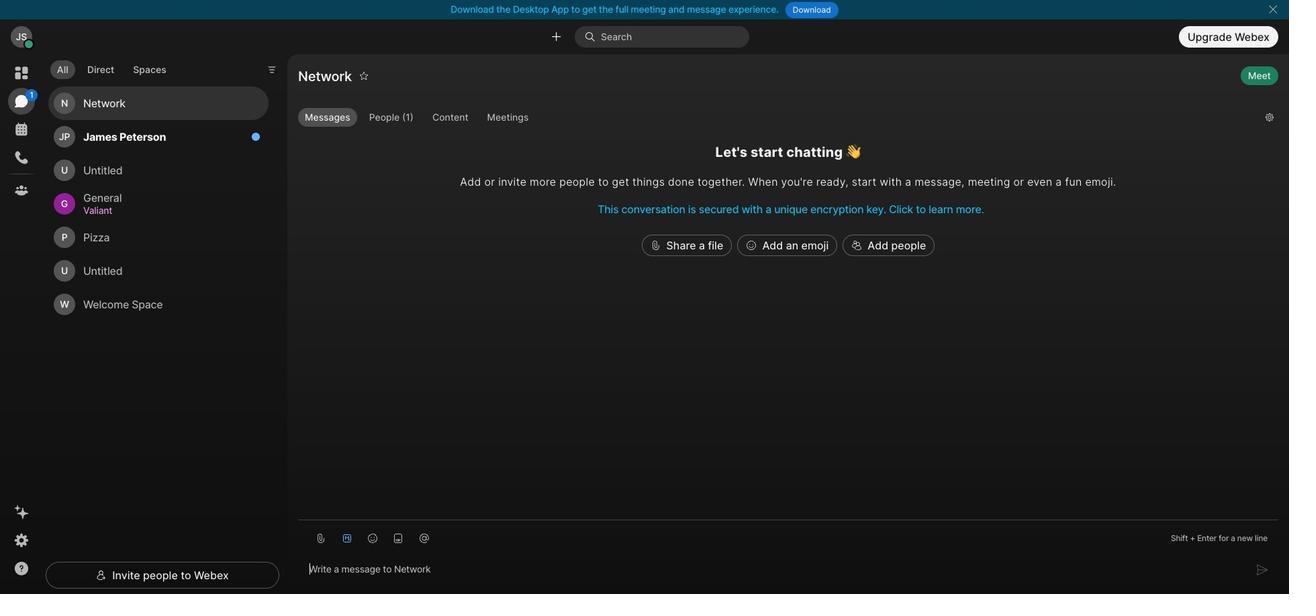 Task type: vqa. For each thing, say whether or not it's contained in the screenshot.
top Untitled List Item
yes



Task type: locate. For each thing, give the bounding box(es) containing it.
untitled list item down valiant element
[[48, 255, 269, 288]]

tab list
[[47, 52, 176, 83]]

message composer toolbar element
[[298, 521, 1278, 552]]

untitled list item up valiant element
[[48, 154, 269, 187]]

welcome space list item
[[48, 288, 269, 322]]

pizza list item
[[48, 221, 269, 255]]

new messages image
[[251, 132, 260, 142]]

0 vertical spatial untitled list item
[[48, 154, 269, 187]]

untitled list item
[[48, 154, 269, 187], [48, 255, 269, 288]]

network list item
[[48, 87, 269, 120]]

navigation
[[0, 54, 43, 595]]

1 vertical spatial untitled list item
[[48, 255, 269, 288]]

1 untitled list item from the top
[[48, 154, 269, 187]]

group
[[298, 108, 1255, 130]]



Task type: describe. For each thing, give the bounding box(es) containing it.
webex tab list
[[8, 60, 38, 204]]

2 untitled list item from the top
[[48, 255, 269, 288]]

cancel_16 image
[[1268, 4, 1278, 15]]

valiant element
[[83, 204, 252, 218]]

general list item
[[48, 187, 269, 221]]

james peterson, new messages list item
[[48, 120, 269, 154]]



